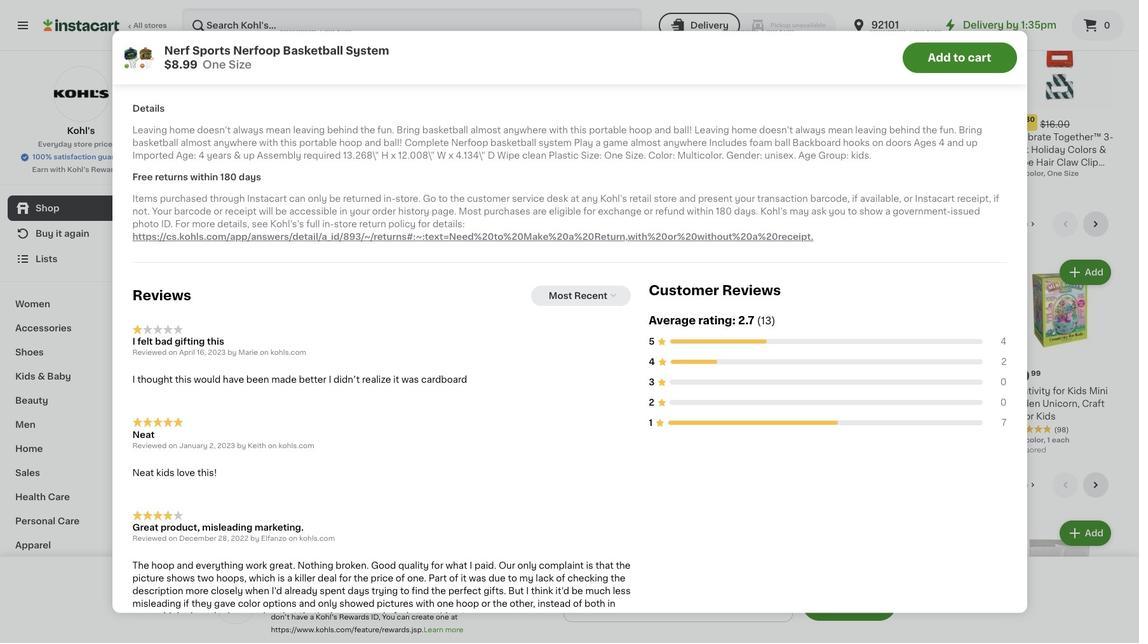 Task type: describe. For each thing, give the bounding box(es) containing it.
most inside button
[[549, 292, 572, 301]]

& inside "leaving home doesn't always mean leaving behind the fun. bring basketball almost anywhere with this portable hoop and ball! leaving home doesn't always mean leaving behind the fun. bring basketball almost anywhere with this portable hoop and ball! complete nerfoop basketball system play a game almost anywhere includes foam ball backboard hooks on doors ages 4 and up imported age: 4 years & up assembly required 13.268\" h x 12.008\" w x 4.134\" d wipe clean plastic size: one size. color: multicolor. gender: unisex. age group: kids."
[[234, 151, 241, 160]]

28,
[[218, 536, 229, 543]]

april
[[179, 350, 195, 357]]

2 fun. from the left
[[939, 126, 956, 135]]

nerfoop inside nerf sports nerfoop basketball system $8.99 one size
[[233, 45, 280, 55]]

large
[[385, 133, 410, 142]]

kids down unicorn,
[[1036, 412, 1056, 421]]

2 horizontal spatial 3
[[649, 378, 655, 387]]

add button for sonoma goods for life 2pk gold & brown tone hair clip set, women's, size: one size
[[594, 7, 643, 30]]

size inside $ 19 79 $32.99 musical bathtime playset multicolor, one size
[[831, 412, 846, 419]]

lists link
[[8, 246, 154, 272]]

rewards up pictures
[[382, 589, 413, 596]]

for up unicorn,
[[1053, 387, 1065, 396]]

00 for 12
[[680, 116, 690, 123]]

and down enter
[[299, 600, 316, 609]]

red, one size
[[657, 425, 707, 431]]

2,
[[209, 443, 216, 450]]

returns
[[155, 173, 188, 182]]

& inside the kids & baby link
[[38, 372, 45, 381]]

0 vertical spatial have
[[223, 376, 244, 385]]

i left "paid."
[[470, 562, 472, 571]]

pc.
[[743, 133, 757, 142]]

plastic
[[549, 151, 579, 160]]

halloween
[[890, 146, 937, 155]]

neat for neat reviewed on january 2, 2023 by keith on kohls.com
[[132, 431, 155, 440]]

by inside i felt bad gifting this reviewed on april 16, 2023 by marie on kohls.com
[[228, 350, 237, 357]]

$ inside $ 49 99
[[426, 371, 431, 377]]

8
[[198, 370, 207, 383]]

men
[[15, 421, 35, 429]]

1 vertical spatial baby
[[47, 372, 71, 381]]

capelli inside baby girl capelli 8-pc. hair clip bow set, natural
[[700, 133, 731, 142]]

product group containing 14
[[774, 3, 880, 180]]

1 horizontal spatial up
[[966, 139, 978, 148]]

•
[[649, 615, 653, 626]]

$19.79 original price: $32.99 element
[[774, 369, 880, 385]]

create
[[411, 614, 434, 621]]

it inside buy it again link
[[56, 229, 62, 238]]

view for first view all (40+) popup button from the top
[[967, 220, 989, 228]]

more button
[[783, 610, 833, 631]]

i inside i felt bad gifting this reviewed on april 16, 2023 by marie on kohls.com
[[132, 338, 135, 347]]

multicolor inside celebrate together™ 3- pack holiday colors & stripe hair claw clip set, multicolor
[[1027, 171, 1072, 180]]

for inside 'items purchased through instacart can only be returned in-store. go to the customer service desk at any kohl's retail store and present your transaction barcode, if available, or instacart receipt, if not. your barcode or receipt will be accessible in your order history page. most purchases are eligible for exchange or refund within 180 days. kohl's may ask you to show a government-issued photo id. for more details, see kohl's's full in-store return policy for details: https://cs.kohls.com/app/answers/detail/a_id/893/~/returns#:~:text=need%20to%20make%20a%20return,with%20or%20without%20a%20receipt.'
[[175, 220, 190, 229]]

bow
[[697, 146, 717, 155]]

both
[[584, 600, 605, 609]]

stripe
[[1007, 158, 1034, 167]]

rewards up other,
[[511, 589, 541, 596]]

view all (40+) for first view all (40+) popup button from the top
[[967, 220, 1028, 228]]

1 vertical spatial 1
[[1047, 437, 1050, 444]]

pictures
[[377, 600, 413, 609]]

0 horizontal spatial anywhere
[[213, 139, 257, 148]]

multicolor inside teleties 3-pack large hair ties, women's, size: one size, multicolor
[[307, 171, 352, 180]]

2 always from the left
[[795, 126, 826, 135]]

0 vertical spatial kohl's logo image
[[53, 66, 109, 122]]

kohl's down satisfaction on the left of the page
[[67, 166, 89, 173]]

pack inside teleties 3-pack large hair ties, women's, size: one size, multicolor
[[361, 133, 383, 142]]

1 horizontal spatial if
[[852, 195, 858, 203]]

celebrate for pack
[[1007, 133, 1051, 142]]

2pk
[[541, 146, 557, 155]]

hoop up picture on the left bottom of page
[[151, 562, 174, 571]]

2 leaving from the left
[[695, 126, 729, 135]]

total inside the hoop and everything work great. nothing broken. good quality for what i paid. our only complaint is that the picture shows two hoops, which is a killer deal for the price of one. part of it was due to my lack of checking the description more closely when i'd already spent days trying to find the perfect gifts. but i think it'd be much less misleading if they gave color options and only showed pictures with one hoop or the other, instead of both in one...which gives the impression that that's the sum total of what you'd get.
[[365, 613, 385, 622]]

1 horizontal spatial 2
[[1001, 358, 1007, 367]]

2 horizontal spatial can
[[440, 589, 453, 596]]

of right part
[[449, 575, 458, 583]]

and right books at the left bottom of page
[[46, 614, 63, 623]]

gold inside sonoma goods for life 2pk gold & brown tone hair clip set, women's, size: one size
[[559, 146, 581, 155]]

within inside 'items purchased through instacart can only be returned in-store. go to the customer service desk at any kohl's retail store and present your transaction barcode, if available, or instacart receipt, if not. your barcode or receipt will be accessible in your order history page. most purchases are eligible for exchange or refund within 180 days. kohl's may ask you to show a government-issued photo id. for more details, see kohl's's full in-store return policy for details: https://cs.kohls.com/app/answers/detail/a_id/893/~/returns#:~:text=need%20to%20make%20a%20return,with%20or%20without%20a%20receipt.'
[[687, 207, 714, 216]]

on right marie
[[260, 350, 269, 357]]

delivery for delivery
[[690, 21, 729, 30]]

item carousel region containing general kids toys
[[191, 211, 1114, 463]]

due
[[489, 575, 506, 583]]

bad
[[155, 338, 172, 347]]

kohl's up showed
[[359, 589, 381, 596]]

of down pictures
[[388, 613, 397, 622]]

musical
[[774, 387, 808, 396]]

treatment tracker modal dialog
[[165, 598, 1139, 644]]

learn more
[[424, 627, 463, 634]]

garden
[[1007, 400, 1040, 409]]

more inside 'items purchased through instacart can only be returned in-store. go to the customer service desk at any kohl's retail store and present your transaction barcode, if available, or instacart receipt, if not. your barcode or receipt will be accessible in your order history page. most purchases are eligible for exchange or refund within 180 days. kohl's may ask you to show a government-issued photo id. for more details, see kohl's's full in-store return policy for details: https://cs.kohls.com/app/answers/detail/a_id/893/~/returns#:~:text=need%20to%20make%20a%20return,with%20or%20without%20a%20receipt.'
[[192, 220, 215, 229]]

reviewed inside neat reviewed on january 2, 2023 by keith on kohls.com
[[132, 443, 167, 450]]

please
[[271, 589, 294, 596]]

one...which
[[132, 613, 182, 622]]

at inside please enter your 11 digit kohl's rewards id. you can find your kohl's rewards id by logging on to https://www.kohls.com/myaccount/dashboard.jsp. if you don't have a kohl's rewards id, you can create one at https://www.kohls.com/feature/rewards.jsp.
[[451, 614, 458, 621]]

one inside the hoop and everything work great. nothing broken. good quality for what i paid. our only complaint is that the picture shows two hoops, which is a killer deal for the price of one. part of it was due to my lack of checking the description more closely when i'd already spent days trying to find the perfect gifts. but i think it'd be much less misleading if they gave color options and only showed pictures with one hoop or the other, instead of both in one...which gives the impression that that's the sum total of what you'd get.
[[437, 600, 454, 609]]

1 horizontal spatial anywhere
[[503, 126, 547, 135]]

view for 2nd view all (40+) popup button
[[967, 481, 989, 490]]

9 for teleties 3-pack large hair ties, women's, size: one size, multicolor
[[314, 116, 324, 129]]

99 inside $ 8 99
[[208, 371, 218, 377]]

add button for girls' elli by capelli halloween glitter cat ears headband, oxford
[[944, 7, 993, 30]]

1 leaving from the left
[[293, 126, 325, 135]]

product group containing 49
[[424, 257, 530, 421]]

16,
[[197, 350, 206, 357]]

complete
[[405, 139, 449, 148]]

find inside the hoop and everything work great. nothing broken. good quality for what i paid. our only complaint is that the picture shows two hoops, which is a killer deal for the price of one. part of it was due to my lack of checking the description more closely when i'd already spent days trying to find the perfect gifts. but i think it'd be much less misleading if they gave color options and only showed pictures with one hoop or the other, instead of both in one...which gives the impression that that's the sum total of what you'd get.
[[412, 587, 429, 596]]

reviewed inside i felt bad gifting this reviewed on april 16, 2023 by marie on kohls.com
[[132, 350, 167, 357]]

size, inside unbranded 2-piece rhinestone hair claw clip set, women's, size: one size, gold
[[795, 171, 816, 180]]

free
[[480, 616, 503, 626]]

2 vertical spatial more
[[445, 627, 463, 634]]

this left 8
[[175, 376, 192, 385]]

at inside 'items purchased through instacart can only be returned in-store. go to the customer service desk at any kohl's retail store and present your transaction barcode, if available, or instacart receipt, if not. your barcode or receipt will be accessible in your order history page. most purchases are eligible for exchange or refund within 180 days. kohl's may ask you to show a government-issued photo id. for more details, see kohl's's full in-store return policy for details: https://cs.kohls.com/app/answers/detail/a_id/893/~/returns#:~:text=need%20to%20make%20a%20return,with%20or%20without%20a%20receipt.'
[[570, 195, 579, 203]]

or up general on the top of the page
[[214, 207, 223, 216]]

with inside the hoop and everything work great. nothing broken. good quality for what i paid. our only complaint is that the picture shows two hoops, which is a killer deal for the price of one. part of it was due to my lack of checking the description more closely when i'd already spent days trying to find the perfect gifts. but i think it'd be much less misleading if they gave color options and only showed pictures with one hoop or the other, instead of both in one...which gives the impression that that's the sum total of what you'd get.
[[416, 600, 435, 609]]

1 always from the left
[[233, 126, 264, 135]]

it inside the hoop and everything work great. nothing broken. good quality for what i paid. our only complaint is that the picture shows two hoops, which is a killer deal for the price of one. part of it was due to my lack of checking the description more closely when i'd already spent days trying to find the perfect gifts. but i think it'd be much less misleading if they gave color options and only showed pictures with one hoop or the other, instead of both in one...which gives the impression that that's the sum total of what you'd get.
[[461, 575, 467, 583]]

1 vertical spatial in-
[[322, 220, 334, 229]]

life
[[628, 133, 645, 142]]

79
[[798, 371, 807, 377]]

hair inside sonoma goods for life 2pk gold & brown tone hair clip set, women's, size: one size
[[541, 158, 559, 167]]

enter
[[296, 589, 315, 596]]

2 horizontal spatial basketball
[[490, 139, 536, 148]]

exchange
[[598, 207, 642, 216]]

for up digit
[[339, 575, 351, 583]]

1 horizontal spatial it
[[393, 376, 399, 385]]

kids up unicorn,
[[1067, 387, 1087, 396]]

they
[[191, 600, 212, 609]]

service type group
[[659, 13, 836, 38]]

i left thought
[[132, 376, 135, 385]]

92101
[[871, 20, 899, 30]]

on right keith
[[268, 443, 277, 450]]

id. inside 'items purchased through instacart can only be returned in-store. go to the customer service desk at any kohl's retail store and present your transaction barcode, if available, or instacart receipt, if not. your barcode or receipt will be accessible in your order history page. most purchases are eligible for exchange or refund within 180 days. kohl's may ask you to show a government-issued photo id. for more details, see kohl's's full in-store return policy for details: https://cs.kohls.com/app/answers/detail/a_id/893/~/returns#:~:text=need%20to%20make%20a%20return,with%20or%20without%20a%20receipt.'
[[161, 220, 173, 229]]

product group containing 4
[[191, 3, 297, 167]]

group:
[[818, 151, 849, 160]]

2 horizontal spatial anywhere
[[663, 139, 707, 148]]

0 vertical spatial portable
[[589, 126, 627, 135]]

don't
[[271, 614, 290, 621]]

13.268\"
[[343, 151, 379, 160]]

delivery by 1:35pm link
[[942, 18, 1056, 33]]

on left april
[[168, 350, 177, 357]]

0 horizontal spatial 2
[[649, 398, 654, 407]]

retail
[[629, 195, 652, 203]]

0 vertical spatial store
[[74, 141, 92, 148]]

one inside celebrate together™ elf feet headband, red red, one size
[[209, 158, 224, 165]]

better
[[299, 376, 326, 385]]

2 (40+) from the top
[[1004, 481, 1028, 490]]

1 vertical spatial what
[[399, 613, 421, 622]]

multicolor, one size inside item carousel 'region'
[[890, 412, 962, 419]]

to inside the get free delivery on next 3 orders • add $10.00 to qualify.
[[719, 616, 731, 626]]

earn with kohl's rewards
[[32, 166, 122, 173]]

2 vertical spatial can
[[397, 614, 410, 621]]

to up pictures
[[400, 587, 409, 596]]

99 inside 10 99
[[1031, 371, 1041, 377]]

items purchased through instacart can only be returned in-store. go to the customer service desk at any kohl's retail store and present your transaction barcode, if available, or instacart receipt, if not. your barcode or receipt will be accessible in your order history page. most purchases are eligible for exchange or refund within 180 days. kohl's may ask you to show a government-issued photo id. for more details, see kohl's's full in-store return policy for details: https://cs.kohls.com/app/answers/detail/a_id/893/~/returns#:~:text=need%20to%20make%20a%20return,with%20or%20without%20a%20receipt.
[[132, 195, 999, 242]]

2023 inside i felt bad gifting this reviewed on april 16, 2023 by marie on kohls.com
[[208, 350, 226, 357]]

super
[[720, 387, 746, 396]]

your down returned
[[350, 207, 370, 216]]

closely
[[211, 587, 243, 596]]

0 horizontal spatial ball!
[[384, 139, 402, 148]]

3- inside celebrate together™ 3- pack holiday colors & stripe hair claw clip set, multicolor
[[1104, 133, 1113, 142]]

set, inside celebrate together™ 3- pack holiday colors & stripe hair claw clip set, multicolor
[[1007, 171, 1025, 180]]

of left one.
[[396, 575, 405, 583]]

0 horizontal spatial is
[[278, 575, 285, 583]]

$16.00 inside product group
[[223, 120, 253, 129]]

20
[[664, 370, 682, 383]]

add button for unbranded 2-piece rhinestone hair claw clip set, women's, size: one size, gold
[[827, 7, 876, 30]]

accessible
[[289, 207, 337, 216]]

0 horizontal spatial kohl's
[[67, 126, 95, 135]]

1 horizontal spatial basketball
[[422, 126, 468, 135]]

1 horizontal spatial reviews
[[722, 284, 781, 297]]

hair inside teleties 3-pack large hair ties, women's, size: one size, multicolor
[[307, 146, 325, 155]]

$4.80 original price: $16.00 element for celebrate together™ 3- pack holiday colors & stripe hair claw clip set, multicolor
[[1007, 115, 1114, 131]]

product group containing 20
[[657, 257, 764, 433]]

i left didn't
[[329, 376, 331, 385]]

free returns within 180 days
[[132, 173, 261, 182]]

size, inside teleties 3-pack large hair ties, women's, size: one size, multicolor
[[352, 158, 372, 167]]

1 horizontal spatial be
[[329, 195, 341, 203]]

and up color:
[[654, 126, 671, 135]]

multicolor, 1 each
[[1007, 437, 1070, 444]]

by inside "link"
[[1006, 20, 1019, 30]]

1 horizontal spatial you
[[425, 589, 438, 596]]

00 for 10
[[564, 116, 574, 123]]

your left "11"
[[316, 589, 332, 596]]

2 view all (40+) button from the top
[[962, 473, 1042, 498]]

with right 'earn'
[[50, 166, 65, 173]]

it'd
[[555, 587, 569, 596]]

misleading inside the hoop and everything work great. nothing broken. good quality for what i paid. our only complaint is that the picture shows two hoops, which is a killer deal for the price of one. part of it was due to my lack of checking the description more closely when i'd already spent days trying to find the perfect gifts. but i think it'd be much less misleading if they gave color options and only showed pictures with one hoop or the other, instead of both in one...which gives the impression that that's the sum total of what you'd get.
[[132, 600, 181, 609]]

gave
[[214, 600, 236, 609]]

kids down shoes
[[15, 372, 35, 381]]

0 horizontal spatial reviews
[[132, 289, 191, 303]]

on left january at the bottom of the page
[[168, 443, 177, 450]]

or up government-
[[904, 195, 913, 203]]

to inside button
[[953, 52, 965, 62]]

instacart logo image
[[43, 18, 119, 33]]

2 horizontal spatial store
[[654, 195, 677, 203]]

1 vertical spatial be
[[275, 207, 287, 216]]

cash cannon super gun money launcher
[[657, 387, 753, 409]]

and up 13.268\" in the left of the page
[[364, 139, 381, 148]]

this up "assembly"
[[280, 139, 297, 148]]

by inside neat reviewed on january 2, 2023 by keith on kohls.com
[[237, 443, 246, 450]]

for down garden
[[1022, 412, 1034, 421]]

details
[[132, 104, 165, 113]]

1 horizontal spatial in-
[[384, 195, 395, 203]]

claw inside unbranded 2-piece rhinestone hair claw clip set, women's, size: one size, gold
[[848, 146, 870, 155]]

hoop up 13.268\" in the left of the page
[[339, 139, 362, 148]]

$10.00
[[680, 616, 717, 626]]

of down the complaint
[[556, 575, 565, 583]]

add button for baby girl capelli 8-pc. hair clip bow set, natural
[[711, 7, 760, 30]]

neat for neat kids love this!
[[132, 469, 154, 478]]

of left "both"
[[573, 600, 582, 609]]

$4.80 original price: $16.00 element for celebrate together™ elf feet headband, red
[[191, 115, 297, 131]]

3 inside the get free delivery on next 3 orders • add $10.00 to qualify.
[[599, 616, 606, 626]]

1 mean from the left
[[266, 126, 291, 135]]

to up but
[[508, 575, 517, 583]]

hooks
[[843, 139, 870, 148]]

kohls.com inside i felt bad gifting this reviewed on april 16, 2023 by marie on kohls.com
[[271, 350, 306, 357]]

backboard
[[793, 139, 841, 148]]

$ inside $ 10 00
[[893, 116, 898, 123]]

1 doesn't from the left
[[197, 126, 231, 135]]

rating:
[[698, 316, 736, 326]]

qualify.
[[733, 616, 773, 626]]

home
[[15, 445, 43, 454]]

our
[[499, 562, 515, 571]]

your up days.
[[735, 195, 755, 203]]

$ 9 99 for teleties - coconut white
[[426, 116, 451, 129]]

0 horizontal spatial days
[[239, 173, 261, 182]]

2 horizontal spatial 9
[[898, 370, 907, 383]]

books
[[15, 614, 44, 623]]

set, inside baby girl capelli 8-pc. hair clip bow set, natural
[[719, 146, 737, 155]]

accessories
[[15, 324, 72, 333]]

celebrate for feet
[[191, 133, 235, 142]]

clip inside sonoma goods for life 2pk gold & brown tone hair clip set, women's, size: one size
[[561, 158, 579, 167]]

your down "paid."
[[470, 589, 486, 596]]

2 vertical spatial only
[[318, 600, 337, 609]]

sales link
[[8, 461, 154, 485]]

with up system
[[549, 126, 568, 135]]

find inside please enter your 11 digit kohl's rewards id. you can find your kohl's rewards id by logging on to https://www.kohls.com/myaccount/dashboard.jsp. if you don't have a kohl's rewards id, you can create one at https://www.kohls.com/feature/rewards.jsp.
[[455, 589, 468, 596]]

0 horizontal spatial you
[[382, 614, 395, 621]]

2 horizontal spatial almost
[[630, 139, 661, 148]]

size: inside unbranded 2-piece rhinestone hair claw clip set, women's, size: one size, gold
[[859, 158, 880, 167]]

bathtime
[[810, 387, 851, 396]]

baby inside baby girl capelli 8-pc. hair clip bow set, natural
[[657, 133, 680, 142]]

1 vertical spatial only
[[517, 562, 537, 571]]

8-
[[733, 133, 743, 142]]

to left show
[[848, 207, 857, 216]]

i right but
[[526, 587, 529, 596]]

10 for 10 99
[[1014, 370, 1030, 383]]

hoop down perfect
[[456, 600, 479, 609]]

and inside 'items purchased through instacart can only be returned in-store. go to the customer service desk at any kohl's retail store and present your transaction barcode, if available, or instacart receipt, if not. your barcode or receipt will be accessible in your order history page. most purchases are eligible for exchange or refund within 180 days. kohl's may ask you to show a government-issued photo id. for more details, see kohl's's full in-store return policy for details: https://cs.kohls.com/app/answers/detail/a_id/893/~/returns#:~:text=need%20to%20make%20a%20return,with%20or%20without%20a%20receipt.'
[[679, 195, 696, 203]]

$10.49 original price: $15.99 element
[[191, 630, 297, 644]]

returned
[[343, 195, 381, 203]]

2 vertical spatial kohl's
[[760, 207, 787, 216]]

all stores link
[[43, 8, 168, 43]]

rhinestone
[[774, 146, 825, 155]]

a inside the hoop and everything work great. nothing broken. good quality for what i paid. our only complaint is that the picture shows two hoops, which is a killer deal for the price of one. part of it was due to my lack of checking the description more closely when i'd already spent days trying to find the perfect gifts. but i think it'd be much less misleading if they gave color options and only showed pictures with one hoop or the other, instead of both in one...which gives the impression that that's the sum total of what you'd get.
[[287, 575, 292, 583]]

2 mean from the left
[[828, 126, 853, 135]]

10 99
[[1014, 370, 1041, 383]]

includes
[[709, 139, 747, 148]]

0 inside button
[[1104, 21, 1110, 30]]

satisfaction
[[53, 154, 96, 161]]

delivery by 1:35pm
[[963, 20, 1056, 30]]

broken.
[[336, 562, 369, 571]]

shop
[[36, 204, 59, 213]]

1 vertical spatial red,
[[657, 425, 674, 431]]

the inside 'items purchased through instacart can only be returned in-store. go to the customer service desk at any kohl's retail store and present your transaction barcode, if available, or instacart receipt, if not. your barcode or receipt will be accessible in your order history page. most purchases are eligible for exchange or refund within 180 days. kohl's may ask you to show a government-issued photo id. for more details, see kohl's's full in-store return policy for details: https://cs.kohls.com/app/answers/detail/a_id/893/~/returns#:~:text=need%20to%20make%20a%20return,with%20or%20without%20a%20receipt.'
[[450, 195, 465, 203]]

kids
[[156, 469, 174, 478]]

kit
[[1007, 412, 1019, 421]]

hoop up tone
[[629, 126, 652, 135]]

nerfoop inside "leaving home doesn't always mean leaving behind the fun. bring basketball almost anywhere with this portable hoop and ball! leaving home doesn't always mean leaving behind the fun. bring basketball almost anywhere with this portable hoop and ball! complete nerfoop basketball system play a game almost anywhere includes foam ball backboard hooks on doors ages 4 and up imported age: 4 years & up assembly required 13.268\" h x 12.008\" w x 4.134\" d wipe clean plastic size: one size. color: multicolor. gender: unisex. age group: kids."
[[451, 139, 488, 148]]

this up play
[[570, 126, 587, 135]]

1 behind from the left
[[327, 126, 358, 135]]

only inside 'items purchased through instacart can only be returned in-store. go to the customer service desk at any kohl's retail store and present your transaction barcode, if available, or instacart receipt, if not. your barcode or receipt will be accessible in your order history page. most purchases are eligible for exchange or refund within 180 days. kohl's may ask you to show a government-issued photo id. for more details, see kohl's's full in-store return policy for details: https://cs.kohls.com/app/answers/detail/a_id/893/~/returns#:~:text=need%20to%20make%20a%20return,with%20or%20without%20a%20receipt.'
[[308, 195, 327, 203]]

rewards down guarantee in the top left of the page
[[91, 166, 122, 173]]

and left cat
[[947, 139, 964, 148]]

marketing.
[[255, 524, 304, 533]]

1 leaving from the left
[[132, 126, 167, 135]]

1 vertical spatial kohl's logo image
[[215, 584, 256, 624]]

for down history
[[418, 220, 430, 229]]

1 instacart from the left
[[247, 195, 287, 203]]

pack inside celebrate together™ 3- pack holiday colors & stripe hair claw clip set, multicolor
[[1007, 146, 1029, 155]]

$24.99 element
[[541, 369, 647, 385]]

on down product,
[[168, 536, 177, 543]]

a inside 'items purchased through instacart can only be returned in-store. go to the customer service desk at any kohl's retail store and present your transaction barcode, if available, or instacart receipt, if not. your barcode or receipt will be accessible in your order history page. most purchases are eligible for exchange or refund within 180 days. kohl's may ask you to show a government-issued photo id. for more details, see kohl's's full in-store return policy for details: https://cs.kohls.com/app/answers/detail/a_id/893/~/returns#:~:text=need%20to%20make%20a%20return,with%20or%20without%20a%20receipt.'
[[885, 207, 890, 216]]

be inside the hoop and everything work great. nothing broken. good quality for what i paid. our only complaint is that the picture shows two hoops, which is a killer deal for the price of one. part of it was due to my lack of checking the description more closely when i'd already spent days trying to find the perfect gifts. but i think it'd be much less misleading if they gave color options and only showed pictures with one hoop or the other, instead of both in one...which gives the impression that that's the sum total of what you'd get.
[[572, 587, 583, 596]]

kohl's down due
[[488, 589, 509, 596]]

product group containing 19
[[774, 257, 880, 421]]

1 horizontal spatial kohl's
[[600, 195, 627, 203]]

$ inside "$ 34 99"
[[310, 371, 314, 377]]

capelli inside girls' elli by capelli halloween glitter cat ears headband, oxford
[[944, 133, 975, 142]]

wipe
[[497, 151, 520, 160]]

required
[[303, 151, 341, 160]]

1 vertical spatial that
[[279, 613, 297, 622]]

options inside the hoop and everything work great. nothing broken. good quality for what i paid. our only complaint is that the picture shows two hoops, which is a killer deal for the price of one. part of it was due to my lack of checking the description more closely when i'd already spent days trying to find the perfect gifts. but i think it'd be much less misleading if they gave color options and only showed pictures with one hoop or the other, instead of both in one...which gives the impression that that's the sum total of what you'd get.
[[263, 600, 297, 609]]

0 vertical spatial that
[[596, 562, 614, 571]]

earn
[[32, 166, 48, 173]]

by inside great product, misleading marketing. reviewed on december 28, 2022 by elfanzo on kohls.com
[[250, 536, 259, 543]]

0 horizontal spatial was
[[401, 376, 419, 385]]

180 inside 'items purchased through instacart can only be returned in-store. go to the customer service desk at any kohl's retail store and present your transaction barcode, if available, or instacart receipt, if not. your barcode or receipt will be accessible in your order history page. most purchases are eligible for exchange or refund within 180 days. kohl's may ask you to show a government-issued photo id. for more details, see kohl's's full in-store return policy for details: https://cs.kohls.com/app/answers/detail/a_id/893/~/returns#:~:text=need%20to%20make%20a%20return,with%20or%20without%20a%20receipt.'
[[716, 207, 732, 216]]

to up page.
[[438, 195, 448, 203]]

id. inside please enter your 11 digit kohl's rewards id. you can find your kohl's rewards id by logging on to https://www.kohls.com/myaccount/dashboard.jsp. if you don't have a kohl's rewards id, you can create one at https://www.kohls.com/feature/rewards.jsp.
[[414, 589, 424, 596]]

3 multicolor, one size button from the left
[[869, 0, 1007, 37]]

on down marketing.
[[288, 536, 297, 543]]

books and magazines
[[15, 614, 115, 623]]

99 inside "$ 34 99"
[[334, 371, 344, 377]]

1 horizontal spatial store
[[334, 220, 357, 229]]

customer
[[467, 195, 510, 203]]

0 vertical spatial what
[[446, 562, 467, 571]]

have inside please enter your 11 digit kohl's rewards id. you can find your kohl's rewards id by logging on to https://www.kohls.com/myaccount/dashboard.jsp. if you don't have a kohl's rewards id, you can create one at https://www.kohls.com/feature/rewards.jsp.
[[291, 614, 308, 621]]

love
[[177, 469, 195, 478]]

0 vertical spatial 180
[[220, 173, 237, 182]]

1 (40+) from the top
[[1004, 220, 1028, 228]]

good
[[371, 562, 396, 571]]

apparel
[[15, 541, 51, 550]]

foam
[[749, 139, 772, 148]]

0 horizontal spatial portable
[[299, 139, 337, 148]]

purchases
[[484, 207, 530, 216]]

1 horizontal spatial almost
[[470, 126, 501, 135]]



Task type: vqa. For each thing, say whether or not it's contained in the screenshot.
Sponsored badge image
yes



Task type: locate. For each thing, give the bounding box(es) containing it.
2 behind from the left
[[889, 126, 920, 135]]

0 horizontal spatial up
[[243, 151, 255, 160]]

1 neat from the top
[[132, 431, 155, 440]]

work
[[246, 562, 267, 571]]

00 inside 14 00
[[798, 116, 808, 123]]

days down celebrate together™ elf feet headband, red red, one size
[[239, 173, 261, 182]]

0 horizontal spatial red,
[[191, 158, 207, 165]]

1 view all (40+) button from the top
[[962, 211, 1042, 237]]

teleties - coconut white white, one size, 3 total options
[[424, 133, 507, 175]]

or down retail
[[644, 207, 653, 216]]

2-
[[826, 133, 835, 142]]

recent
[[574, 292, 607, 301]]

in inside the hoop and everything work great. nothing broken. good quality for what i paid. our only complaint is that the picture shows two hoops, which is a killer deal for the price of one. part of it was due to my lack of checking the description more closely when i'd already spent days trying to find the perfect gifts. but i think it'd be much less misleading if they gave color options and only showed pictures with one hoop or the other, instead of both in one...which gives the impression that that's the sum total of what you'd get.
[[608, 600, 615, 609]]

1 horizontal spatial capelli
[[944, 133, 975, 142]]

within down years
[[190, 173, 218, 182]]

learn
[[424, 627, 443, 634]]

item carousel region
[[191, 211, 1114, 463], [191, 473, 1114, 644]]

you
[[829, 207, 846, 216], [524, 602, 538, 609]]

None search field
[[182, 8, 642, 43]]

1 vertical spatial you
[[524, 602, 538, 609]]

by inside please enter your 11 digit kohl's rewards id. you can find your kohl's rewards id by logging on to https://www.kohls.com/myaccount/dashboard.jsp. if you don't have a kohl's rewards id, you can create one at https://www.kohls.com/feature/rewards.jsp.
[[280, 602, 289, 609]]

product group containing 34
[[307, 257, 414, 433]]

return
[[359, 220, 386, 229]]

total inside teleties - coconut white white, one size, 3 total options
[[490, 158, 507, 165]]

in-
[[384, 195, 395, 203], [322, 220, 334, 229]]

trying
[[372, 587, 398, 596]]

craft
[[1082, 400, 1105, 409]]

1 horizontal spatial for
[[612, 133, 626, 142]]

0 vertical spatial reviewed
[[132, 350, 167, 357]]

2 item carousel region from the top
[[191, 473, 1114, 644]]

up
[[966, 139, 978, 148], [243, 151, 255, 160]]

multicolor, inside $ 19 79 $32.99 musical bathtime playset multicolor, one size
[[774, 412, 812, 419]]

anywhere up years
[[213, 139, 257, 148]]

hair inside baby girl capelli 8-pc. hair clip bow set, natural
[[657, 146, 675, 155]]

00 right 20
[[684, 371, 694, 377]]

2 reviewed from the top
[[132, 443, 167, 450]]

barcode,
[[810, 195, 850, 203]]

care for personal care
[[58, 517, 80, 526]]

1 vertical spatial one
[[436, 614, 449, 621]]

100% satisfaction guarantee
[[32, 154, 135, 161]]

holiday
[[1031, 146, 1065, 155]]

one inside $ 19 79 $32.99 musical bathtime playset multicolor, one size
[[814, 412, 829, 419]]

on down instead
[[554, 616, 569, 626]]

and
[[654, 126, 671, 135], [364, 139, 381, 148], [947, 139, 964, 148], [679, 195, 696, 203], [177, 562, 193, 571], [299, 600, 316, 609], [46, 614, 63, 623]]

if inside the hoop and everything work great. nothing broken. good quality for what i paid. our only complaint is that the picture shows two hoops, which is a killer deal for the price of one. part of it was due to my lack of checking the description more closely when i'd already spent days trying to find the perfect gifts. but i think it'd be much less misleading if they gave color options and only showed pictures with one hoop or the other, instead of both in one...which gives the impression that that's the sum total of what you'd get.
[[183, 600, 189, 609]]

women's,
[[351, 146, 394, 155], [601, 158, 644, 167], [813, 158, 857, 167]]

x right w
[[448, 151, 453, 160]]

0 vertical spatial kohl's
[[67, 126, 95, 135]]

1 horizontal spatial baby
[[657, 133, 680, 142]]

you down barcode,
[[829, 207, 846, 216]]

together™ for headband,
[[237, 133, 285, 142]]

kohl's down great. on the bottom
[[271, 574, 300, 583]]

0 horizontal spatial x
[[391, 151, 396, 160]]

color
[[238, 600, 261, 609]]

sponsored badge image
[[1007, 447, 1046, 454]]

0 horizontal spatial 3
[[484, 158, 489, 165]]

multicolor.
[[677, 151, 724, 160]]

kohls.com up the made
[[271, 350, 306, 357]]

180 up through
[[220, 173, 237, 182]]

0 horizontal spatial 3-
[[352, 133, 361, 142]]

1 x from the left
[[391, 151, 396, 160]]

add button for teleties 3-pack large hair ties, women's, size: one size, multicolor
[[361, 7, 410, 30]]

2 x from the left
[[448, 151, 453, 160]]

doesn't up feet
[[197, 126, 231, 135]]

was inside the hoop and everything work great. nothing broken. good quality for what i paid. our only complaint is that the picture shows two hoops, which is a killer deal for the price of one. part of it was due to my lack of checking the description more closely when i'd already spent days trying to find the perfect gifts. but i think it'd be much less misleading if they gave color options and only showed pictures with one hoop or the other, instead of both in one...which gives the impression that that's the sum total of what you'd get.
[[469, 575, 486, 583]]

0 vertical spatial in
[[339, 207, 347, 216]]

celebrate inside celebrate together™ 3- pack holiday colors & stripe hair claw clip set, multicolor
[[1007, 133, 1051, 142]]

by inside girls' elli by capelli halloween glitter cat ears headband, oxford
[[930, 133, 942, 142]]

1 vertical spatial gold
[[818, 171, 839, 180]]

0 horizontal spatial kohl's logo image
[[53, 66, 109, 122]]

$ 9 99
[[310, 116, 335, 129], [426, 116, 451, 129], [893, 370, 918, 383]]

https://www.kohls.com/feature/rewards.jsp.
[[271, 627, 424, 634]]

capelli up glitter at the right of the page
[[944, 133, 975, 142]]

add button for celebrate together™ 3- pack holiday colors & stripe hair claw clip set, multicolor
[[1061, 7, 1110, 30]]

items
[[132, 195, 158, 203]]

add inside the get free delivery on next 3 orders • add $10.00 to qualify.
[[655, 616, 677, 626]]

x right h on the top of the page
[[391, 151, 396, 160]]

0 vertical spatial gold
[[559, 146, 581, 155]]

1 multicolor, one size button from the left
[[280, 0, 417, 37]]

2 3- from the left
[[1104, 133, 1113, 142]]

rewards down showed
[[339, 614, 369, 621]]

1 vertical spatial within
[[687, 207, 714, 216]]

180 down present at the top
[[716, 207, 732, 216]]

00 inside 10 00
[[564, 116, 574, 123]]

which
[[249, 575, 275, 583]]

1 horizontal spatial in
[[608, 600, 615, 609]]

you inside 'items purchased through instacart can only be returned in-store. go to the customer service desk at any kohl's retail store and present your transaction barcode, if available, or instacart receipt, if not. your barcode or receipt will be accessible in your order history page. most purchases are eligible for exchange or refund within 180 days. kohl's may ask you to show a government-issued photo id. for more details, see kohl's's full in-store return policy for details: https://cs.kohls.com/app/answers/detail/a_id/893/~/returns#:~:text=need%20to%20make%20a%20return,with%20or%20without%20a%20receipt.'
[[829, 207, 846, 216]]

id. down your
[[161, 220, 173, 229]]

kids down will
[[250, 217, 281, 230]]

1 horizontal spatial pack
[[1007, 146, 1029, 155]]

$4.80 original price: $16.00 element
[[191, 115, 297, 131], [1007, 115, 1114, 131]]

size: inside sonoma goods for life 2pk gold & brown tone hair clip set, women's, size: one size
[[541, 171, 561, 180]]

much
[[585, 587, 611, 596]]

you right id,
[[382, 614, 395, 621]]

kohl's rewards
[[271, 574, 343, 583]]

0 horizontal spatial can
[[289, 195, 305, 203]]

up up oxford
[[966, 139, 978, 148]]

2 horizontal spatial if
[[993, 195, 999, 203]]

one inside teleties 3-pack large hair ties, women's, size: one size, multicolor
[[330, 158, 349, 167]]

headband, inside girls' elli by capelli halloween glitter cat ears headband, oxford
[[912, 158, 961, 167]]

reviewed up the kids
[[132, 443, 167, 450]]

home link
[[8, 437, 154, 461]]

view all (40+) for 2nd view all (40+) popup button
[[967, 481, 1028, 490]]

days up showed
[[348, 587, 369, 596]]

2 doesn't from the left
[[759, 126, 793, 135]]

(40+) down stripe at the top of page
[[1004, 220, 1028, 228]]

add inside button
[[928, 52, 951, 62]]

you'd
[[423, 613, 448, 622]]

2 together™ from the left
[[1053, 133, 1101, 142]]

80
[[1025, 116, 1035, 123]]

product group containing 12
[[657, 3, 764, 179]]

0 horizontal spatial find
[[412, 587, 429, 596]]

2023 inside neat reviewed on january 2, 2023 by keith on kohls.com
[[217, 443, 235, 450]]

1 vertical spatial total
[[365, 613, 385, 622]]

each
[[1052, 437, 1070, 444]]

colors
[[1068, 146, 1097, 155]]

ball! up multicolor.
[[673, 126, 692, 135]]

2 $16.00 from the left
[[1040, 120, 1070, 129]]

0 horizontal spatial have
[[223, 376, 244, 385]]

1 capelli from the left
[[700, 133, 731, 142]]

$ inside $ 8 99
[[193, 371, 198, 377]]

in- up order
[[384, 195, 395, 203]]

00 for 14
[[798, 116, 808, 123]]

-
[[461, 133, 465, 142]]

product group containing 8
[[191, 257, 297, 433]]

delivery inside button
[[690, 21, 729, 30]]

to left cart
[[953, 52, 965, 62]]

0 horizontal spatial basketball
[[132, 139, 178, 148]]

misleading inside great product, misleading marketing. reviewed on december 28, 2022 by elfanzo on kohls.com
[[202, 524, 252, 533]]

1 $4.80 original price: $16.00 element from the left
[[191, 115, 297, 131]]

lack
[[536, 575, 554, 583]]

this inside i felt bad gifting this reviewed on april 16, 2023 by marie on kohls.com
[[207, 338, 224, 347]]

$4.80 original price: $16.00 element containing 4
[[191, 115, 297, 131]]

2 multicolor from the left
[[1027, 171, 1072, 180]]

1 vertical spatial nerfoop
[[451, 139, 488, 148]]

10 up sonoma
[[548, 116, 563, 129]]

0 horizontal spatial store
[[74, 141, 92, 148]]

more down barcode
[[192, 220, 215, 229]]

general
[[191, 217, 246, 230]]

2 view from the top
[[967, 481, 989, 490]]

0 vertical spatial within
[[190, 173, 218, 182]]

size inside sonoma goods for life 2pk gold & brown tone hair clip set, women's, size: one size
[[585, 171, 603, 180]]

0 horizontal spatial 1
[[649, 419, 653, 428]]

on inside please enter your 11 digit kohl's rewards id. you can find your kohl's rewards id by logging on to https://www.kohls.com/myaccount/dashboard.jsp. if you don't have a kohl's rewards id, you can create one at https://www.kohls.com/feature/rewards.jsp.
[[319, 602, 328, 609]]

bring up complete
[[397, 126, 420, 135]]

ask
[[811, 207, 826, 216]]

leaving down details
[[132, 126, 167, 135]]

red, down elf
[[191, 158, 207, 165]]

add button for teleties - coconut white
[[477, 7, 527, 30]]

hair down 2-
[[827, 146, 845, 155]]

total right sum
[[365, 613, 385, 622]]

0 horizontal spatial within
[[190, 173, 218, 182]]

(40+) down sponsored badge image at the right of the page
[[1004, 481, 1028, 490]]

women's, inside unbranded 2-piece rhinestone hair claw clip set, women's, size: one size, gold
[[813, 158, 857, 167]]

size: inside "leaving home doesn't always mean leaving behind the fun. bring basketball almost anywhere with this portable hoop and ball! leaving home doesn't always mean leaving behind the fun. bring basketball almost anywhere with this portable hoop and ball! complete nerfoop basketball system play a game almost anywhere includes foam ball backboard hooks on doors ages 4 and up imported age: 4 years & up assembly required 13.268\" h x 12.008\" w x 4.134\" d wipe clean plastic size: one size. color: multicolor. gender: unisex. age group: kids."
[[581, 151, 602, 160]]

item carousel region containing view all (40+)
[[191, 473, 1114, 644]]

1 item carousel region from the top
[[191, 211, 1114, 463]]

$ 9 99 inside item carousel 'region'
[[893, 370, 918, 383]]

0 horizontal spatial gold
[[559, 146, 581, 155]]

2 celebrate from the left
[[1007, 133, 1051, 142]]

kohls.com inside neat reviewed on january 2, 2023 by keith on kohls.com
[[279, 443, 314, 450]]

all for first view all (40+) popup button from the top
[[991, 220, 1002, 228]]

size.
[[625, 151, 646, 160]]

rewards down the nothing
[[302, 574, 343, 583]]

one inside please enter your 11 digit kohl's rewards id. you can find your kohl's rewards id by logging on to https://www.kohls.com/myaccount/dashboard.jsp. if you don't have a kohl's rewards id, you can create one at https://www.kohls.com/feature/rewards.jsp.
[[436, 614, 449, 621]]

gold down group: on the top
[[818, 171, 839, 180]]

0 horizontal spatial women's,
[[351, 146, 394, 155]]

00 inside $ 20 00
[[684, 371, 694, 377]]

0 vertical spatial view
[[967, 220, 989, 228]]

you inside please enter your 11 digit kohl's rewards id. you can find your kohl's rewards id by logging on to https://www.kohls.com/myaccount/dashboard.jsp. if you don't have a kohl's rewards id, you can create one at https://www.kohls.com/feature/rewards.jsp.
[[524, 602, 538, 609]]

options down white,
[[424, 168, 451, 175]]

2 instacart from the left
[[915, 195, 955, 203]]

for up part
[[431, 562, 443, 571]]

by right 2022
[[250, 536, 259, 543]]

instacart up government-
[[915, 195, 955, 203]]

0 horizontal spatial in-
[[322, 220, 334, 229]]

1 horizontal spatial 10
[[898, 116, 913, 129]]

store up refund at right
[[654, 195, 677, 203]]

made
[[271, 376, 297, 385]]

2 vertical spatial 3
[[599, 616, 606, 626]]

0 vertical spatial it
[[56, 229, 62, 238]]

1 vertical spatial 2023
[[217, 443, 235, 450]]

one inside unbranded 2-piece rhinestone hair claw clip set, women's, size: one size, gold
[[774, 171, 793, 180]]

assembly
[[257, 151, 301, 160]]

kohl's up https://www.kohls.com/feature/rewards.jsp.
[[316, 614, 337, 621]]

2 bring from the left
[[959, 126, 982, 135]]

for inside sonoma goods for life 2pk gold & brown tone hair clip set, women's, size: one size
[[612, 133, 626, 142]]

3 inside teleties - coconut white white, one size, 3 total options
[[484, 158, 489, 165]]

thought
[[137, 376, 173, 385]]

size inside nerf sports nerfoop basketball system $8.99 one size
[[229, 59, 252, 69]]

together™ for holiday
[[1053, 133, 1101, 142]]

claw inside celebrate together™ 3- pack holiday colors & stripe hair claw clip set, multicolor
[[1057, 158, 1078, 167]]

2
[[1001, 358, 1007, 367], [649, 398, 654, 407]]

add button for celebrate together™ elf feet headband, red
[[244, 7, 293, 30]]

red, inside celebrate together™ elf feet headband, red red, one size
[[191, 158, 207, 165]]

sales
[[15, 469, 40, 478]]

showed
[[339, 600, 375, 609]]

1 horizontal spatial ball!
[[673, 126, 692, 135]]

0 horizontal spatial in
[[339, 207, 347, 216]]

options inside teleties - coconut white white, one size, 3 total options
[[424, 168, 451, 175]]

5
[[649, 338, 655, 346]]

2 vertical spatial it
[[461, 575, 467, 583]]

neat left the kids
[[132, 469, 154, 478]]

$ inside $ 20 00
[[660, 371, 664, 377]]

0 horizontal spatial doesn't
[[197, 126, 231, 135]]

0 for 3
[[1000, 378, 1007, 387]]

1 vertical spatial is
[[278, 575, 285, 583]]

options
[[424, 168, 451, 175], [263, 600, 297, 609]]

0 vertical spatial only
[[308, 195, 327, 203]]

1 home from the left
[[169, 126, 195, 135]]

product group
[[191, 3, 297, 167], [307, 3, 414, 180], [424, 3, 530, 177], [541, 3, 647, 180], [657, 3, 764, 179], [774, 3, 880, 180], [890, 3, 997, 179], [1007, 3, 1114, 180], [191, 257, 297, 433], [307, 257, 414, 433], [424, 257, 530, 421], [541, 257, 647, 458], [657, 257, 764, 433], [774, 257, 880, 421], [890, 257, 997, 421], [1007, 257, 1114, 458], [191, 519, 297, 644], [1007, 519, 1114, 644]]

almost up the age:
[[181, 139, 211, 148]]

size inside celebrate together™ elf feet headband, red red, one size
[[226, 158, 240, 165]]

id.
[[161, 220, 173, 229], [414, 589, 424, 596]]

lists
[[36, 255, 57, 264]]

get
[[456, 616, 477, 626]]

id
[[271, 602, 279, 609]]

& up beauty
[[38, 372, 45, 381]]

size, left the d
[[465, 158, 482, 165]]

1 horizontal spatial portable
[[589, 126, 627, 135]]

1 together™ from the left
[[237, 133, 285, 142]]

size, inside teleties - coconut white white, one size, 3 total options
[[465, 158, 482, 165]]

glitter
[[940, 146, 968, 155]]

most inside 'items purchased through instacart can only be returned in-store. go to the customer service desk at any kohl's retail store and present your transaction barcode, if available, or instacart receipt, if not. your barcode or receipt will be accessible in your order history page. most purchases are eligible for exchange or refund within 180 days. kohl's may ask you to show a government-issued photo id. for more details, see kohl's's full in-store return policy for details: https://cs.kohls.com/app/answers/detail/a_id/893/~/returns#:~:text=need%20to%20make%20a%20return,with%20or%20without%20a%20receipt.'
[[459, 207, 482, 216]]

impression
[[228, 613, 277, 622]]

0 vertical spatial view all (40+)
[[967, 220, 1028, 228]]

a down available,
[[885, 207, 890, 216]]

gold down sonoma
[[559, 146, 581, 155]]

1 vertical spatial 3
[[649, 378, 655, 387]]

toys
[[284, 217, 318, 230]]

are
[[533, 207, 547, 216]]

clip inside celebrate together™ 3- pack holiday colors & stripe hair claw clip set, multicolor
[[1081, 158, 1098, 167]]

2 vertical spatial kohls.com
[[299, 536, 335, 543]]

0 vertical spatial for
[[612, 133, 626, 142]]

1 horizontal spatial 3-
[[1104, 133, 1113, 142]]

0 vertical spatial can
[[289, 195, 305, 203]]

1 horizontal spatial days
[[348, 587, 369, 596]]

kohls.com up the nothing
[[299, 536, 335, 543]]

women
[[15, 300, 50, 309]]

if
[[518, 602, 523, 609]]

more inside the hoop and everything work great. nothing broken. good quality for what i paid. our only complaint is that the picture shows two hoops, which is a killer deal for the price of one. part of it was due to my lack of checking the description more closely when i'd already spent days trying to find the perfect gifts. but i think it'd be much less misleading if they gave color options and only showed pictures with one hoop or the other, instead of both in one...which gives the impression that that's the sum total of what you'd get.
[[186, 587, 209, 596]]

2 leaving from the left
[[855, 126, 887, 135]]

within down present at the top
[[687, 207, 714, 216]]

0 horizontal spatial 180
[[220, 173, 237, 182]]

issued
[[951, 207, 980, 216]]

1 horizontal spatial leaving
[[855, 126, 887, 135]]

1 horizontal spatial size,
[[465, 158, 482, 165]]

size: down play
[[581, 151, 602, 160]]

care for health care
[[48, 493, 70, 502]]

set, inside sonoma goods for life 2pk gold & brown tone hair clip set, women's, size: one size
[[581, 158, 598, 167]]

on inside the get free delivery on next 3 orders • add $10.00 to qualify.
[[554, 616, 569, 626]]

portable up game
[[589, 126, 627, 135]]

1 horizontal spatial bring
[[959, 126, 982, 135]]

keith
[[248, 443, 266, 450]]

hair inside celebrate together™ 3- pack holiday colors & stripe hair claw clip set, multicolor
[[1036, 158, 1054, 167]]

that up checking
[[596, 562, 614, 571]]

with
[[549, 126, 568, 135], [259, 139, 278, 148], [50, 166, 65, 173], [416, 600, 435, 609]]

view all (40+) button down the receipt,
[[962, 211, 1042, 237]]

play
[[574, 139, 593, 148]]

1 all from the top
[[991, 220, 1002, 228]]

what
[[446, 562, 467, 571], [399, 613, 421, 622]]

at
[[570, 195, 579, 203], [451, 614, 458, 621]]

00 right 14
[[798, 116, 808, 123]]

1 horizontal spatial can
[[397, 614, 410, 621]]

https://www.kohls.com/myaccount/dashboard.jsp.
[[339, 602, 516, 609]]

clip down colors
[[1081, 158, 1098, 167]]

hair down "2pk"
[[541, 158, 559, 167]]

you up the https://www.kohls.com/myaccount/dashboard.jsp. at the bottom of page
[[425, 589, 438, 596]]

a right play
[[595, 139, 601, 148]]

books and magazines link
[[8, 606, 154, 630]]

customer reviews
[[649, 284, 781, 297]]

and up shows
[[177, 562, 193, 571]]

shows
[[166, 575, 195, 583]]

2 vertical spatial store
[[334, 220, 357, 229]]

0 horizontal spatial celebrate
[[191, 133, 235, 142]]

kohl's logo image
[[53, 66, 109, 122], [215, 584, 256, 624]]

what up part
[[446, 562, 467, 571]]

please enter your 11 digit kohl's rewards id. you can find your kohl's rewards id by logging on to https://www.kohls.com/myaccount/dashboard.jsp. if you don't have a kohl's rewards id, you can create one at https://www.kohls.com/feature/rewards.jsp.
[[271, 589, 541, 634]]

1:35pm
[[1021, 20, 1056, 30]]

0 for 2
[[1000, 398, 1007, 407]]

2 horizontal spatial be
[[572, 587, 583, 596]]

99 inside $ 49 99
[[451, 371, 461, 377]]

$4.80 original price: $16.00 element containing $16.00
[[1007, 115, 1114, 131]]

10 for 10 00
[[548, 116, 563, 129]]

if right the receipt,
[[993, 195, 999, 203]]

2 multicolor, one size button from the left
[[722, 0, 859, 37]]

1 horizontal spatial 180
[[716, 207, 732, 216]]

0 vertical spatial is
[[586, 562, 593, 571]]

$16.00 right 80
[[1040, 120, 1070, 129]]

0 vertical spatial you
[[425, 589, 438, 596]]

headband, inside celebrate together™ elf feet headband, red red, one size
[[227, 146, 276, 155]]

nerfoop
[[233, 45, 280, 55], [451, 139, 488, 148]]

days inside the hoop and everything work great. nothing broken. good quality for what i paid. our only complaint is that the picture shows two hoops, which is a killer deal for the price of one. part of it was due to my lack of checking the description more closely when i'd already spent days trying to find the perfect gifts. but i think it'd be much less misleading if they gave color options and only showed pictures with one hoop or the other, instead of both in one...which gives the impression that that's the sum total of what you'd get.
[[348, 587, 369, 596]]

0 horizontal spatial always
[[233, 126, 264, 135]]

almost up size.
[[630, 139, 661, 148]]

0 horizontal spatial almost
[[181, 139, 211, 148]]

i
[[132, 338, 135, 347], [132, 376, 135, 385], [329, 376, 331, 385], [470, 562, 472, 571], [526, 587, 529, 596]]

full
[[306, 220, 320, 229]]

1 3- from the left
[[352, 133, 361, 142]]

cannon
[[682, 387, 717, 396]]

1 vertical spatial claw
[[1057, 158, 1078, 167]]

& inside celebrate together™ 3- pack holiday colors & stripe hair claw clip set, multicolor
[[1099, 146, 1106, 155]]

2 view all (40+) from the top
[[967, 481, 1028, 490]]

kids
[[250, 217, 281, 230], [15, 372, 35, 381], [1067, 387, 1087, 396], [1036, 412, 1056, 421]]

fun. up h on the top of the page
[[377, 126, 394, 135]]

1 left each
[[1047, 437, 1050, 444]]

it right buy
[[56, 229, 62, 238]]

one inside teleties - coconut white white, one size, 3 total options
[[449, 158, 464, 165]]

hair inside unbranded 2-piece rhinestone hair claw clip set, women's, size: one size, gold
[[827, 146, 845, 155]]

0 horizontal spatial $4.80 original price: $16.00 element
[[191, 115, 297, 131]]

2 capelli from the left
[[944, 133, 975, 142]]

1 horizontal spatial within
[[687, 207, 714, 216]]

most recent
[[549, 292, 607, 301]]

1 horizontal spatial find
[[455, 589, 468, 596]]

find down one.
[[412, 587, 429, 596]]

1 horizontal spatial 1
[[1047, 437, 1050, 444]]

10 up girls' on the right top of page
[[898, 116, 913, 129]]

1 horizontal spatial instacart
[[915, 195, 955, 203]]

only up accessible
[[308, 195, 327, 203]]

2 neat from the top
[[132, 469, 154, 478]]

1 view from the top
[[967, 220, 989, 228]]

bring up cat
[[959, 126, 982, 135]]

1 reviewed from the top
[[132, 350, 167, 357]]

00 inside "12 00"
[[680, 116, 690, 123]]

size: inside teleties 3-pack large hair ties, women's, size: one size, multicolor
[[307, 158, 328, 167]]

if left they
[[183, 600, 189, 609]]

$ 19 79 $32.99 musical bathtime playset multicolor, one size
[[774, 370, 851, 419]]

1 view all (40+) from the top
[[967, 220, 1028, 228]]

180
[[220, 173, 237, 182], [716, 207, 732, 216]]

delivery inside "link"
[[963, 20, 1004, 30]]

0 horizontal spatial together™
[[237, 133, 285, 142]]

delivery button
[[659, 13, 740, 38]]

1 horizontal spatial total
[[490, 158, 507, 165]]

can
[[289, 195, 305, 203], [440, 589, 453, 596], [397, 614, 410, 621]]

1 vertical spatial item carousel region
[[191, 473, 1114, 644]]

delivery for delivery by 1:35pm
[[963, 20, 1004, 30]]

always up "assembly"
[[233, 126, 264, 135]]

of
[[396, 575, 405, 583], [449, 575, 458, 583], [556, 575, 565, 583], [573, 600, 582, 609], [388, 613, 397, 622]]

headband,
[[227, 146, 276, 155], [912, 158, 961, 167]]

a
[[595, 139, 601, 148], [885, 207, 890, 216], [287, 575, 292, 583], [310, 614, 314, 621]]

1 celebrate from the left
[[191, 133, 235, 142]]

can inside 'items purchased through instacart can only be returned in-store. go to the customer service desk at any kohl's retail store and present your transaction barcode, if available, or instacart receipt, if not. your barcode or receipt will be accessible in your order history page. most purchases are eligible for exchange or refund within 180 days. kohl's may ask you to show a government-issued photo id. for more details, see kohl's's full in-store return policy for details: https://cs.kohls.com/app/answers/detail/a_id/893/~/returns#:~:text=need%20to%20make%20a%20return,with%20or%20without%20a%20receipt.'
[[289, 195, 305, 203]]

2 all from the top
[[991, 481, 1002, 490]]

for down any
[[583, 207, 596, 216]]

& inside sonoma goods for life 2pk gold & brown tone hair clip set, women's, size: one size
[[583, 146, 590, 155]]

00 inside $ 10 00
[[914, 116, 924, 123]]

in down less
[[608, 600, 615, 609]]

a inside "leaving home doesn't always mean leaving behind the fun. bring basketball almost anywhere with this portable hoop and ball! leaving home doesn't always mean leaving behind the fun. bring basketball almost anywhere with this portable hoop and ball! complete nerfoop basketball system play a game almost anywhere includes foam ball backboard hooks on doors ages 4 and up imported age: 4 years & up assembly required 13.268\" h x 12.008\" w x 4.134\" d wipe clean plastic size: one size. color: multicolor. gender: unisex. age group: kids."
[[595, 139, 601, 148]]

in
[[339, 207, 347, 216], [608, 600, 615, 609]]

1 fun. from the left
[[377, 126, 394, 135]]

$4.80 original price: $16.00 element up celebrate together™ elf feet headband, red red, one size
[[191, 115, 297, 131]]

doesn't up ball
[[759, 126, 793, 135]]

this right 'gifting'
[[207, 338, 224, 347]]

1 horizontal spatial kohl's logo image
[[215, 584, 256, 624]]

Kohl's Rewards ID text field
[[564, 587, 792, 622]]

set, inside unbranded 2-piece rhinestone hair claw clip set, women's, size: one size, gold
[[794, 158, 811, 167]]

1 horizontal spatial 9
[[431, 116, 440, 129]]

0 horizontal spatial for
[[175, 220, 190, 229]]

3 reviewed from the top
[[132, 536, 167, 543]]

basketball up imported
[[132, 139, 178, 148]]

1 multicolor from the left
[[307, 171, 352, 180]]

perfect
[[448, 587, 481, 596]]

h
[[381, 151, 389, 160]]

$ 9 99 for teleties 3-pack large hair ties, women's, size: one size, multicolor
[[310, 116, 335, 129]]

description
[[132, 587, 183, 596]]

1 $16.00 from the left
[[223, 120, 253, 129]]

more
[[799, 617, 818, 624]]

1 vertical spatial for
[[175, 220, 190, 229]]

9 for teleties - coconut white
[[431, 116, 440, 129]]

1 horizontal spatial you
[[829, 207, 846, 216]]

1 vertical spatial can
[[440, 589, 453, 596]]

1 bring from the left
[[397, 126, 420, 135]]

https://cs.kohls.com/app/answers/detail/a_id/893/~/returns#:~:text=need%20to%20make%20a%20return,with%20or%20without%20a%20receipt.
[[132, 233, 813, 242]]

prices
[[94, 141, 116, 148]]

2 left gun
[[649, 398, 654, 407]]

multicolor down required
[[307, 171, 352, 180]]

0 horizontal spatial misleading
[[132, 600, 181, 609]]

kohl's link
[[53, 66, 109, 137]]

set, down play
[[581, 158, 598, 167]]

product,
[[161, 524, 200, 533]]

with up "assembly"
[[259, 139, 278, 148]]

all for 2nd view all (40+) popup button
[[991, 481, 1002, 490]]

together™ inside celebrate together™ 3- pack holiday colors & stripe hair claw clip set, multicolor
[[1053, 133, 1101, 142]]

rewards
[[91, 166, 122, 173], [302, 574, 343, 583], [382, 589, 413, 596], [511, 589, 541, 596], [339, 614, 369, 621]]

3- inside teleties 3-pack large hair ties, women's, size: one size, multicolor
[[352, 133, 361, 142]]

can down part
[[440, 589, 453, 596]]

2 $4.80 original price: $16.00 element from the left
[[1007, 115, 1114, 131]]

one inside "leaving home doesn't always mean leaving behind the fun. bring basketball almost anywhere with this portable hoop and ball! leaving home doesn't always mean leaving behind the fun. bring basketball almost anywhere with this portable hoop and ball! complete nerfoop basketball system play a game almost anywhere includes foam ball backboard hooks on doors ages 4 and up imported age: 4 years & up assembly required 13.268\" h x 12.008\" w x 4.134\" d wipe clean plastic size: one size. color: multicolor. gender: unisex. age group: kids."
[[604, 151, 623, 160]]

women's, inside sonoma goods for life 2pk gold & brown tone hair clip set, women's, size: one size
[[601, 158, 644, 167]]

guarantee
[[98, 154, 135, 161]]

to inside please enter your 11 digit kohl's rewards id. you can find your kohl's rewards id by logging on to https://www.kohls.com/myaccount/dashboard.jsp. if you don't have a kohl's rewards id, you can create one at https://www.kohls.com/feature/rewards.jsp.
[[330, 602, 337, 609]]

2 home from the left
[[731, 126, 757, 135]]

clip inside unbranded 2-piece rhinestone hair claw clip set, women's, size: one size, gold
[[774, 158, 791, 167]]

0 horizontal spatial fun.
[[377, 126, 394, 135]]

a down logging
[[310, 614, 314, 621]]



